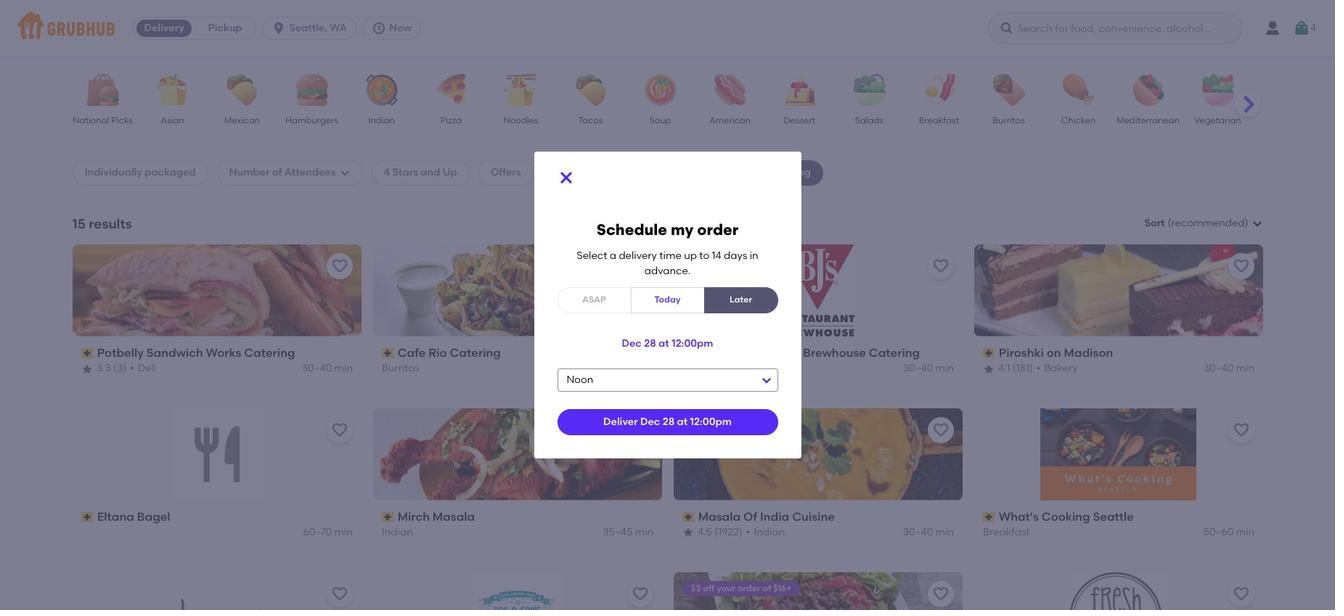 Task type: locate. For each thing, give the bounding box(es) containing it.
soup
[[650, 116, 672, 126]]

catering down dessert
[[767, 167, 811, 179]]

star icon image left 4.5
[[682, 528, 694, 539]]

brewhouse
[[803, 346, 866, 360]]

bj's restaurant & brewhouse catering logo image
[[782, 245, 855, 337]]

2 horizontal spatial •
[[1037, 363, 1041, 375]]

min for mirch masala
[[635, 527, 653, 539]]

dec right deliver
[[641, 416, 661, 428]]

indian image
[[356, 74, 407, 106]]

svg image
[[1294, 20, 1311, 37], [272, 21, 286, 36], [372, 21, 386, 36], [1000, 21, 1015, 36], [339, 167, 351, 179], [558, 169, 575, 187]]

mediterranean image
[[1123, 74, 1174, 106]]

cafe rio catering link
[[382, 346, 653, 362]]

4
[[1311, 22, 1317, 34], [384, 167, 390, 179]]

• right (3)
[[130, 363, 134, 375]]

asap button
[[558, 288, 632, 314]]

0 horizontal spatial at
[[659, 338, 670, 350]]

0 horizontal spatial delivery
[[144, 22, 184, 34]]

american down bj's
[[682, 363, 731, 375]]

0 horizontal spatial burritos
[[382, 363, 419, 375]]

catering right works
[[244, 346, 295, 360]]

subscription pass image left "mirch"
[[382, 513, 395, 523]]

at inside button
[[659, 338, 670, 350]]

4 for 4
[[1311, 22, 1317, 34]]

save this restaurant image for what's cooking seattle logo at the bottom right of the page
[[1233, 422, 1251, 439]]

0 vertical spatial at
[[659, 338, 670, 350]]

1 vertical spatial breakfast
[[983, 527, 1030, 539]]

12:00pm inside button
[[691, 416, 732, 428]]

my
[[671, 221, 694, 239]]

dessert image
[[775, 74, 826, 106]]

subscription pass image left the cafe
[[382, 349, 395, 359]]

eltana
[[97, 510, 134, 524]]

masala up 4.5 (1922)
[[698, 510, 741, 524]]

up
[[684, 250, 697, 262]]

min for potbelly sandwich works catering
[[334, 363, 353, 375]]

now
[[389, 22, 412, 34]]

• for piroshki
[[1037, 363, 1041, 375]]

1 vertical spatial american
[[682, 363, 731, 375]]

0 vertical spatial breakfast
[[920, 116, 960, 126]]

28 left earn
[[663, 416, 675, 428]]

offers
[[491, 167, 521, 179]]

mirch
[[397, 510, 430, 524]]

subscription pass image inside 'eltana bagel' link
[[81, 513, 94, 523]]

0 vertical spatial delivery
[[144, 22, 184, 34]]

of
[[272, 167, 282, 179], [763, 584, 771, 594]]

of right number
[[272, 167, 282, 179]]

0 horizontal spatial •
[[130, 363, 134, 375]]

mexican image
[[217, 74, 268, 106]]

1 horizontal spatial delivery
[[569, 167, 609, 179]]

1 horizontal spatial of
[[763, 584, 771, 594]]

$3 off your order of $16+
[[691, 584, 792, 594]]

salads image
[[844, 74, 895, 106]]

indian down indian image
[[368, 116, 395, 126]]

subscription pass image left potbelly
[[81, 349, 94, 359]]

subscription pass image left 'what's'
[[983, 513, 996, 523]]

min for cafe rio catering
[[635, 363, 653, 375]]

order right your
[[738, 584, 761, 594]]

4 for 4 stars and up
[[384, 167, 390, 179]]

subscription pass image left of
[[682, 513, 695, 523]]

4.5 (1922)
[[698, 527, 743, 539]]

min for masala of india cuisine
[[936, 527, 954, 539]]

subscription pass image inside the masala of india cuisine link
[[682, 513, 695, 523]]

star icon image for potbelly
[[81, 364, 93, 375]]

star icon image for piroshki
[[983, 364, 995, 375]]

indian down masala of india cuisine
[[754, 527, 785, 539]]

1 vertical spatial at
[[677, 416, 688, 428]]

star icon image left the 4.1
[[983, 364, 995, 375]]

1 horizontal spatial burritos
[[993, 116, 1026, 126]]

american
[[710, 116, 751, 126], [682, 363, 731, 375]]

rio
[[428, 346, 447, 360]]

save this restaurant image
[[632, 258, 649, 275], [1233, 258, 1251, 275], [632, 422, 649, 439], [932, 586, 950, 603], [1233, 586, 1251, 603]]

catering
[[767, 167, 811, 179], [244, 346, 295, 360], [450, 346, 501, 360], [869, 346, 920, 360]]

delivery inside button
[[144, 22, 184, 34]]

dec down the 'today' button
[[622, 338, 642, 350]]

at left earn
[[677, 416, 688, 428]]

at down the 'today' button
[[659, 338, 670, 350]]

28
[[644, 338, 657, 350], [663, 416, 675, 428]]

today
[[655, 295, 681, 305]]

30–40 for potbelly sandwich works catering
[[302, 363, 332, 375]]

1 subscription pass image from the left
[[382, 513, 395, 523]]

2 horizontal spatial star icon image
[[983, 364, 995, 375]]

• right (181)
[[1037, 363, 1041, 375]]

delivery
[[144, 22, 184, 34], [569, 167, 609, 179]]

0 horizontal spatial 4
[[384, 167, 390, 179]]

subscription pass image
[[81, 349, 94, 359], [382, 349, 395, 359], [983, 349, 996, 359], [81, 513, 94, 523], [983, 513, 996, 523]]

subscription pass image for potbelly sandwich works catering
[[81, 349, 94, 359]]

burritos down the cafe
[[382, 363, 419, 375]]

bj's restaurant & brewhouse catering link
[[682, 346, 954, 362]]

subscription pass image for what's cooking seattle
[[983, 513, 996, 523]]

bakery
[[1044, 363, 1078, 375]]

$0
[[555, 167, 567, 179]]

burritos
[[993, 116, 1026, 126], [382, 363, 419, 375]]

delivery left pickup
[[144, 22, 184, 34]]

cafe rio catering
[[397, 346, 501, 360]]

35–45
[[603, 527, 633, 539]]

60–70
[[303, 527, 332, 539]]

subscription pass image inside cafe rio catering link
[[382, 349, 395, 359]]

indian
[[368, 116, 395, 126], [382, 527, 413, 539], [754, 527, 785, 539]]

0 vertical spatial american
[[710, 116, 751, 126]]

subscription pass image left the eltana
[[81, 513, 94, 523]]

breakfast down breakfast image
[[920, 116, 960, 126]]

of left the $16+
[[763, 584, 771, 594]]

subscription pass image left piroshki
[[983, 349, 996, 359]]

results
[[89, 215, 132, 232]]

1 horizontal spatial 4
[[1311, 22, 1317, 34]]

individually
[[85, 167, 142, 179]]

1 vertical spatial burritos
[[382, 363, 419, 375]]

order
[[698, 221, 739, 239], [738, 584, 761, 594]]

tacos
[[579, 116, 603, 126]]

28 inside button
[[663, 416, 675, 428]]

subscription pass image for masala of india cuisine
[[682, 513, 695, 523]]

on
[[1047, 346, 1061, 360]]

potbelly sandwich works catering
[[97, 346, 295, 360]]

svg image inside 'now' button
[[372, 21, 386, 36]]

to
[[700, 250, 710, 262]]

number
[[229, 167, 270, 179]]

save this restaurant button
[[327, 253, 353, 280], [627, 253, 653, 280], [928, 253, 954, 280], [1229, 253, 1255, 280], [327, 417, 353, 444], [627, 417, 653, 444], [928, 417, 954, 444], [1229, 417, 1255, 444], [327, 582, 353, 608], [627, 582, 653, 608], [928, 582, 954, 608], [1229, 582, 1255, 608]]

(1922)
[[715, 527, 743, 539]]

1 horizontal spatial 28
[[663, 416, 675, 428]]

subscription pass image
[[382, 513, 395, 523], [682, 513, 695, 523]]

star icon image left 3.3
[[81, 364, 93, 375]]

seattle, wa button
[[262, 17, 362, 40]]

burritos down burritos image
[[993, 116, 1026, 126]]

4.1 (181)
[[999, 363, 1033, 375]]

0 vertical spatial dec
[[622, 338, 642, 350]]

1 horizontal spatial breakfast
[[983, 527, 1030, 539]]

delivery right $0 on the top left of the page
[[569, 167, 609, 179]]

deliver dec 28 at 12:00pm button
[[558, 410, 778, 436]]

0 horizontal spatial 28
[[644, 338, 657, 350]]

subscription pass image for eltana bagel
[[81, 513, 94, 523]]

burritos image
[[984, 74, 1035, 106]]

1 vertical spatial 12:00pm
[[691, 416, 732, 428]]

subscription pass image inside what's cooking seattle link
[[983, 513, 996, 523]]

pizza
[[441, 116, 462, 126]]

masala of india cuisine
[[698, 510, 835, 524]]

(3)
[[113, 363, 126, 375]]

star icon image
[[81, 364, 93, 375], [983, 364, 995, 375], [682, 528, 694, 539]]

save this restaurant image for cafe rio catering
[[632, 258, 649, 275]]

0 vertical spatial 12:00pm
[[672, 338, 714, 350]]

1 vertical spatial 28
[[663, 416, 675, 428]]

0 vertical spatial 28
[[644, 338, 657, 350]]

1 horizontal spatial at
[[677, 416, 688, 428]]

order up 14
[[698, 221, 739, 239]]

damoori kitchen logo image
[[171, 573, 263, 611]]

0 vertical spatial burritos
[[993, 116, 1026, 126]]

save this restaurant image
[[331, 258, 348, 275], [932, 258, 950, 275], [331, 422, 348, 439], [932, 422, 950, 439], [1233, 422, 1251, 439], [331, 586, 348, 603], [632, 586, 649, 603]]

tacos image
[[566, 74, 616, 106]]

1 horizontal spatial subscription pass image
[[682, 513, 695, 523]]

subscription pass image inside mirch masala link
[[382, 513, 395, 523]]

delivery
[[619, 250, 657, 262]]

what's cooking seattle logo image
[[1041, 409, 1197, 501]]

4 inside button
[[1311, 22, 1317, 34]]

0 horizontal spatial star icon image
[[81, 364, 93, 375]]

3.3 (3)
[[96, 363, 126, 375]]

14
[[712, 250, 722, 262]]

piroshki on madison
[[999, 346, 1113, 360]]

dessert
[[784, 116, 816, 126]]

masala
[[432, 510, 475, 524], [698, 510, 741, 524]]

0 horizontal spatial masala
[[432, 510, 475, 524]]

1 horizontal spatial masala
[[698, 510, 741, 524]]

30–40 for cafe rio catering
[[603, 363, 633, 375]]

$3
[[691, 584, 701, 594]]

1 vertical spatial dec
[[641, 416, 661, 428]]

30–40 min for cafe rio catering
[[603, 363, 653, 375]]

1 horizontal spatial •
[[746, 527, 750, 539]]

breakfast down 'what's'
[[983, 527, 1030, 539]]

national picks
[[73, 116, 133, 126]]

bagel
[[137, 510, 170, 524]]

svg image inside 4 button
[[1294, 20, 1311, 37]]

0 horizontal spatial subscription pass image
[[382, 513, 395, 523]]

advance.
[[645, 265, 691, 277]]

mirch masala
[[397, 510, 475, 524]]

por-d-come thai fusion logo image
[[471, 573, 564, 611]]

$16+
[[773, 584, 792, 594]]

• down of
[[746, 527, 750, 539]]

later button
[[704, 288, 778, 314]]

28 down the 'today' button
[[644, 338, 657, 350]]

• for masala
[[746, 527, 750, 539]]

0 horizontal spatial breakfast
[[920, 116, 960, 126]]

madison
[[1064, 346, 1113, 360]]

0 vertical spatial 4
[[1311, 22, 1317, 34]]

dec
[[622, 338, 642, 350], [641, 416, 661, 428]]

subscription pass image inside potbelly sandwich works catering 'link'
[[81, 349, 94, 359]]

restaurant
[[725, 346, 789, 360]]

30–40 min for piroshki on madison
[[1204, 363, 1255, 375]]

select
[[577, 250, 608, 262]]

0 vertical spatial order
[[698, 221, 739, 239]]

noodles
[[504, 116, 539, 126]]

1 vertical spatial 4
[[384, 167, 390, 179]]

30–40 for piroshki on madison
[[1204, 363, 1234, 375]]

1 horizontal spatial star icon image
[[682, 528, 694, 539]]

save this restaurant image for mirch masala
[[632, 422, 649, 439]]

american down american image
[[710, 116, 751, 126]]

subscription pass image inside piroshki on madison link
[[983, 349, 996, 359]]

earn $8
[[691, 420, 723, 430]]

now button
[[362, 17, 427, 40]]

soup image
[[635, 74, 686, 106]]

min for what's cooking seattle
[[1236, 527, 1255, 539]]

individually packaged
[[85, 167, 196, 179]]

select a delivery time up to 14 days in advance.
[[577, 250, 759, 277]]

2 subscription pass image from the left
[[682, 513, 695, 523]]

masala right "mirch"
[[432, 510, 475, 524]]

0 horizontal spatial of
[[272, 167, 282, 179]]

3.3
[[96, 363, 111, 375]]



Task type: describe. For each thing, give the bounding box(es) containing it.
picks
[[111, 116, 133, 126]]

save this restaurant image for por-d-come thai fusion logo
[[632, 586, 649, 603]]

vegetarian image
[[1193, 74, 1244, 106]]

catering right "brewhouse"
[[869, 346, 920, 360]]

potbelly sandwich works catering link
[[81, 346, 353, 362]]

1 masala from the left
[[432, 510, 475, 524]]

asian image
[[147, 74, 198, 106]]

national picks image
[[77, 74, 128, 106]]

breakfast image
[[914, 74, 965, 106]]

15 results
[[72, 215, 132, 232]]

subscription pass image for piroshki on madison
[[983, 349, 996, 359]]

• bakery
[[1037, 363, 1078, 375]]

save this restaurant image for bj's restaurant & brewhouse catering logo
[[932, 258, 950, 275]]

pickup button
[[195, 17, 256, 40]]

pickup
[[208, 22, 242, 34]]

min for piroshki on madison
[[1236, 363, 1255, 375]]

15
[[72, 215, 86, 232]]

potbelly
[[97, 346, 143, 360]]

days
[[724, 250, 748, 262]]

1 vertical spatial of
[[763, 584, 771, 594]]

save this restaurant image for eltana bagel logo
[[331, 422, 348, 439]]

mediterranean
[[1117, 116, 1180, 126]]

piroshki
[[999, 346, 1044, 360]]

30–40 min for potbelly sandwich works catering
[[302, 363, 353, 375]]

deliver
[[604, 416, 638, 428]]

$8
[[713, 420, 723, 430]]

12:00pm inside button
[[672, 338, 714, 350]]

catering right rio on the bottom of page
[[450, 346, 501, 360]]

and
[[421, 167, 441, 179]]

your
[[717, 584, 736, 594]]

schedule my order
[[597, 221, 739, 239]]

mirch masala link
[[382, 510, 653, 526]]

time
[[660, 250, 682, 262]]

dec inside button
[[641, 416, 661, 428]]

what's cooking seattle link
[[983, 510, 1255, 526]]

indian down "mirch"
[[382, 527, 413, 539]]

what's cooking seattle
[[999, 510, 1134, 524]]

30–40 min for masala of india cuisine
[[903, 527, 954, 539]]

wa
[[330, 22, 347, 34]]

dec 28 at 12:00pm
[[622, 338, 714, 350]]

american image
[[705, 74, 756, 106]]

eltana bagel
[[97, 510, 170, 524]]

seattle
[[1093, 510, 1134, 524]]

national
[[73, 116, 109, 126]]

in
[[750, 250, 759, 262]]

(181)
[[1013, 363, 1033, 375]]

subscription pass image for mirch masala
[[382, 513, 395, 523]]

delivery button
[[134, 17, 195, 40]]

deliver dec 28 at 12:00pm
[[604, 416, 732, 428]]

50–60
[[1204, 527, 1234, 539]]

dec 28 at 12:00pm button
[[622, 331, 714, 357]]

cooking
[[1042, 510, 1090, 524]]

4.1
[[999, 363, 1010, 375]]

28 inside button
[[644, 338, 657, 350]]

main navigation navigation
[[0, 0, 1336, 57]]

works
[[206, 346, 241, 360]]

eltana bagel logo image
[[171, 409, 263, 501]]

2 masala from the left
[[698, 510, 741, 524]]

india
[[760, 510, 789, 524]]

asap
[[583, 295, 607, 305]]

earn
[[691, 420, 711, 430]]

star icon image for masala
[[682, 528, 694, 539]]

chicken
[[1062, 116, 1096, 126]]

seattle, wa
[[289, 22, 347, 34]]

save this restaurant image for piroshki on madison
[[1233, 258, 1251, 275]]

salads
[[856, 116, 884, 126]]

up
[[443, 167, 457, 179]]

0 vertical spatial of
[[272, 167, 282, 179]]

noodles image
[[496, 74, 547, 106]]

dec inside button
[[622, 338, 642, 350]]

seattle,
[[289, 22, 328, 34]]

chicken image
[[1054, 74, 1105, 106]]

schedule
[[597, 221, 668, 239]]

what's
[[999, 510, 1039, 524]]

1 vertical spatial order
[[738, 584, 761, 594]]

bj's
[[698, 346, 722, 360]]

packaged
[[145, 167, 196, 179]]

sandwich
[[146, 346, 203, 360]]

save this restaurant image for damoori kitchen logo
[[331, 586, 348, 603]]

cafe
[[397, 346, 426, 360]]

a
[[610, 250, 617, 262]]

of
[[743, 510, 757, 524]]

today button
[[631, 288, 705, 314]]

cuisine
[[792, 510, 835, 524]]

asian
[[161, 116, 184, 126]]

svg image inside seattle, wa button
[[272, 21, 286, 36]]

masala of india cuisine link
[[682, 510, 954, 526]]

• deli
[[130, 363, 156, 375]]

60–70 min
[[303, 527, 353, 539]]

bj's restaurant & brewhouse catering
[[698, 346, 920, 360]]

deli
[[137, 363, 156, 375]]

4 stars and up
[[384, 167, 457, 179]]

catering inside 'link'
[[244, 346, 295, 360]]

• for potbelly
[[130, 363, 134, 375]]

stars
[[393, 167, 418, 179]]

1 vertical spatial delivery
[[569, 167, 609, 179]]

mexican
[[225, 116, 260, 126]]

• indian
[[746, 527, 785, 539]]

pizza image
[[426, 74, 477, 106]]

later
[[730, 295, 753, 305]]

4.5
[[698, 527, 712, 539]]

subscription pass image for cafe rio catering
[[382, 349, 395, 359]]

hamburgers image
[[287, 74, 337, 106]]

4 button
[[1294, 15, 1317, 41]]

piroshki on madison link
[[983, 346, 1255, 362]]

30–40 for masala of india cuisine
[[903, 527, 933, 539]]

off
[[703, 584, 715, 594]]

number of attendees
[[229, 167, 336, 179]]

50–60 min
[[1204, 527, 1255, 539]]

fresh betty foods logo image
[[1070, 573, 1168, 611]]

at inside button
[[677, 416, 688, 428]]

attendees
[[285, 167, 336, 179]]



Task type: vqa. For each thing, say whether or not it's contained in the screenshot.
India
yes



